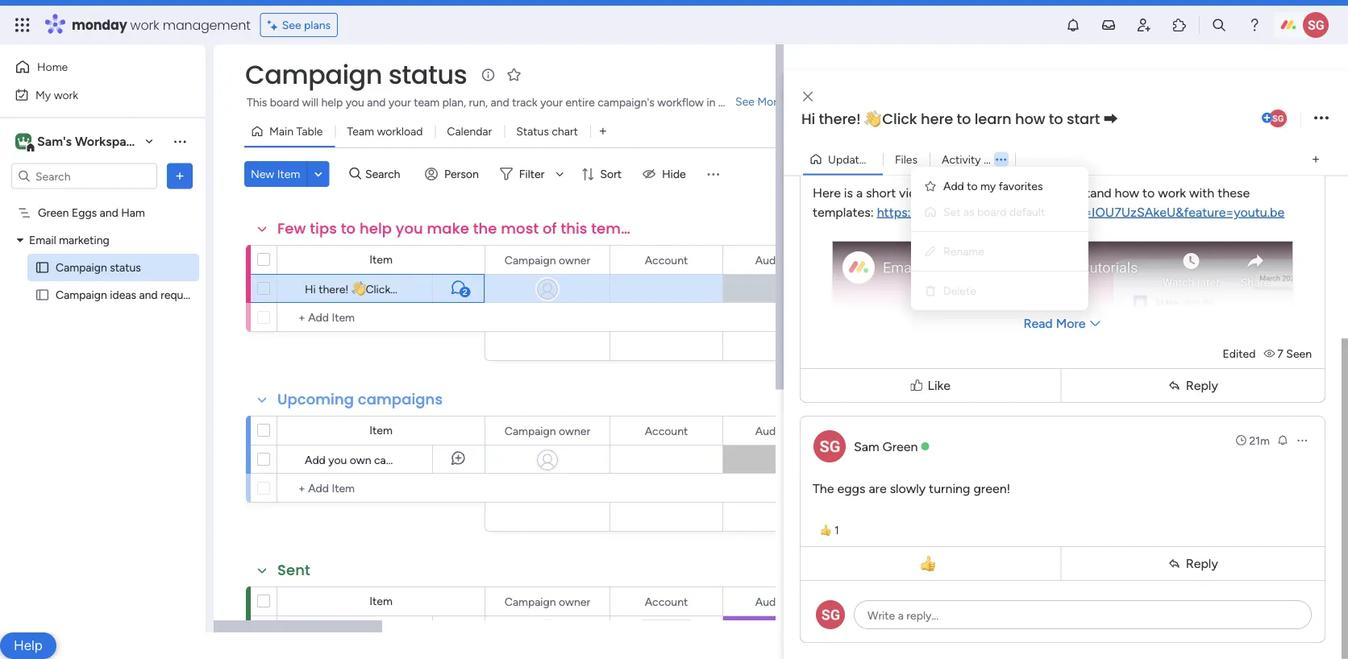 Task type: describe. For each thing, give the bounding box(es) containing it.
hi inside 'field'
[[802, 109, 815, 129]]

monday
[[72, 16, 127, 34]]

to left the '2' button
[[418, 282, 429, 296]]

help for few tips to help you make the most of this template :)
[[360, 219, 392, 239]]

read more button
[[801, 307, 1325, 340]]

main
[[269, 125, 294, 138]]

angle down image
[[314, 168, 322, 180]]

+ Add Item text field
[[285, 479, 411, 498]]

account field for sent
[[641, 593, 692, 611]]

campaign for campaign owner field associated with campaigns
[[505, 424, 556, 438]]

filter
[[519, 167, 545, 181]]

main table
[[269, 125, 323, 138]]

how inside here is a short video which will help you understand how to work with these templates:
[[1115, 185, 1140, 200]]

2 account from the top
[[645, 424, 688, 438]]

campaign's
[[598, 96, 655, 109]]

delete menu item
[[924, 281, 1076, 301]]

see more link
[[734, 94, 785, 110]]

0 horizontal spatial hi there! 👋  click here to learn how to start ➡️
[[305, 282, 535, 296]]

0 vertical spatial sam green image
[[1303, 12, 1329, 38]]

you left own
[[328, 453, 347, 467]]

favorites
[[999, 179, 1043, 193]]

as
[[964, 205, 975, 219]]

to inside here is a short video which will help you understand how to work with these templates:
[[1143, 185, 1155, 200]]

item inside button
[[277, 167, 300, 181]]

campaign for campaign status field
[[245, 57, 382, 93]]

reminder image
[[1277, 434, 1289, 447]]

add view image
[[600, 126, 606, 137]]

learn inside 'field'
[[975, 109, 1012, 129]]

team workload button
[[335, 119, 435, 144]]

add you own campaign
[[305, 453, 424, 467]]

few tips to help you make the most of this template :)
[[277, 219, 674, 239]]

upcoming
[[277, 390, 354, 410]]

0 horizontal spatial 👋
[[352, 282, 363, 296]]

Search field
[[361, 163, 410, 185]]

few
[[277, 219, 306, 239]]

add for add you own campaign
[[305, 453, 326, 467]]

calendar button
[[435, 119, 504, 144]]

inbox image
[[1101, 17, 1117, 33]]

workspace image
[[15, 133, 31, 150]]

set as board default
[[944, 205, 1045, 219]]

21m
[[1250, 434, 1270, 448]]

track
[[512, 96, 538, 109]]

understand
[[1046, 185, 1112, 200]]

1 horizontal spatial 2
[[881, 152, 887, 166]]

set
[[944, 205, 961, 219]]

add for add to my favorites
[[944, 179, 964, 193]]

these
[[1218, 185, 1250, 200]]

click inside 'field'
[[883, 109, 917, 129]]

menu containing add to my favorites
[[911, 167, 1089, 310]]

hi there! 👋  click here to learn how to start ➡️ inside 'field'
[[802, 109, 1118, 129]]

7 seen
[[1278, 347, 1312, 361]]

campaign owner for campaigns
[[505, 424, 590, 438]]

delete
[[944, 284, 976, 298]]

0 horizontal spatial learn
[[432, 282, 457, 296]]

2 button
[[432, 274, 485, 303]]

public board image
[[35, 260, 50, 275]]

and up team workload "button"
[[367, 96, 386, 109]]

the eggs are slowly turning green!
[[813, 481, 1011, 496]]

to inside field
[[341, 219, 356, 239]]

there! inside 'field'
[[819, 109, 861, 129]]

1
[[835, 524, 839, 537]]

which
[[934, 185, 969, 200]]

item for upcoming campaigns
[[369, 424, 393, 437]]

workspace selection element
[[15, 132, 142, 153]]

rename image
[[924, 245, 937, 258]]

ideas
[[110, 288, 136, 302]]

v2 search image
[[349, 165, 361, 183]]

options image
[[172, 168, 188, 184]]

here inside 'field'
[[921, 109, 953, 129]]

status
[[516, 125, 549, 138]]

in
[[707, 96, 716, 109]]

home
[[37, 60, 68, 74]]

my
[[35, 88, 51, 102]]

updates
[[828, 152, 871, 166]]

entire
[[566, 96, 595, 109]]

upcoming campaigns
[[277, 390, 443, 410]]

account field for few tips to help you make the most of this template :)
[[641, 251, 692, 269]]

video
[[899, 185, 931, 200]]

tips
[[310, 219, 337, 239]]

campaign owner for tips
[[505, 253, 590, 267]]

workspace options image
[[172, 133, 188, 149]]

log
[[984, 152, 1003, 166]]

plans
[[304, 18, 331, 32]]

management
[[163, 16, 251, 34]]

0 horizontal spatial there!
[[319, 282, 349, 296]]

sent
[[277, 560, 310, 581]]

workspace.
[[740, 96, 797, 109]]

1 button
[[814, 521, 846, 540]]

work inside here is a short video which will help you understand how to work with these templates:
[[1158, 185, 1186, 200]]

invite members image
[[1136, 17, 1152, 33]]

1 vertical spatial here
[[393, 282, 416, 296]]

monday work management
[[72, 16, 251, 34]]

campaign for third campaign owner field
[[505, 595, 556, 609]]

sam green
[[854, 439, 918, 454]]

0 horizontal spatial click
[[366, 282, 390, 296]]

rename
[[944, 245, 985, 258]]

delete image
[[924, 285, 937, 298]]

default
[[1010, 205, 1045, 219]]

see for see more
[[735, 95, 755, 108]]

template
[[591, 219, 659, 239]]

updates / 2
[[828, 152, 887, 166]]

and right run,
[[491, 96, 509, 109]]

home button
[[10, 54, 173, 80]]

see for see plans
[[282, 18, 301, 32]]

1 horizontal spatial campaign status
[[245, 57, 467, 93]]

is
[[844, 185, 853, 200]]

this board will help you and your team plan, run, and track your entire campaign's workflow in one workspace.
[[247, 96, 797, 109]]

activity
[[942, 152, 981, 166]]

0 vertical spatial options image
[[1314, 108, 1329, 129]]

see plans button
[[260, 13, 338, 37]]

eggs
[[72, 206, 97, 220]]

help inside here is a short video which will help you understand how to work with these templates:
[[994, 185, 1019, 200]]

0 horizontal spatial how
[[459, 282, 481, 296]]

calendar
[[447, 125, 492, 138]]

0 horizontal spatial will
[[302, 96, 319, 109]]

1 reply button from the top
[[1065, 373, 1322, 399]]

:)
[[663, 219, 674, 239]]

activity log button
[[930, 146, 1015, 172]]

0 horizontal spatial campaign status
[[56, 261, 141, 275]]

+ Add Item text field
[[285, 308, 477, 327]]

1 horizontal spatial green
[[883, 439, 918, 454]]

close image
[[803, 91, 813, 103]]

start conversation image
[[432, 616, 485, 645]]

campaign
[[374, 453, 424, 467]]

2 reply button from the top
[[1065, 551, 1322, 577]]

1 horizontal spatial status
[[389, 57, 467, 93]]

green eggs and ham
[[38, 206, 145, 220]]

files button
[[883, 146, 930, 172]]

and right ideas
[[139, 288, 158, 302]]

seen
[[1286, 347, 1312, 361]]

write a reply...
[[868, 609, 939, 623]]

and left the ham
[[100, 206, 118, 220]]

campaign ideas and requests
[[56, 288, 204, 302]]

Few tips to help you make the most of this template :) field
[[273, 219, 674, 240]]

main table button
[[244, 119, 335, 144]]

will inside here is a short video which will help you understand how to work with these templates:
[[972, 185, 991, 200]]

set as board default image
[[924, 206, 937, 219]]

0 horizontal spatial hi
[[305, 282, 316, 296]]

the
[[473, 219, 497, 239]]

you inside here is a short video which will help you understand how to work with these templates:
[[1022, 185, 1043, 200]]

hide
[[662, 167, 686, 181]]

how inside 'field'
[[1015, 109, 1045, 129]]

1 your from the left
[[389, 96, 411, 109]]

v2 seen image
[[1264, 347, 1278, 361]]

➡️ inside 'field'
[[1104, 109, 1118, 129]]

1 horizontal spatial options image
[[1296, 434, 1309, 447]]

0 horizontal spatial start
[[497, 282, 521, 296]]

reply...
[[907, 609, 939, 623]]

item for few tips to help you make the most of this template :)
[[369, 253, 393, 267]]



Task type: vqa. For each thing, say whether or not it's contained in the screenshot.
21M LINK in the bottom right of the page
yes



Task type: locate. For each thing, give the bounding box(es) containing it.
2 vertical spatial campaign owner
[[505, 595, 590, 609]]

arrow down image
[[550, 165, 570, 184]]

list box containing green eggs and ham
[[0, 196, 206, 527]]

0 horizontal spatial add
[[305, 453, 326, 467]]

0 vertical spatial more
[[758, 95, 784, 108]]

add inside menu
[[944, 179, 964, 193]]

how down few tips to help you make the most of this template :) field
[[459, 282, 481, 296]]

to up understand
[[1049, 109, 1063, 129]]

you down campaign status field
[[346, 96, 364, 109]]

start right the '2' button
[[497, 282, 521, 296]]

dapulse drag 2 image
[[786, 348, 791, 366]]

to up activity on the top right
[[957, 109, 971, 129]]

learn up log
[[975, 109, 1012, 129]]

Campaign owner field
[[501, 251, 594, 269], [501, 422, 594, 440], [501, 593, 594, 611]]

help
[[321, 96, 343, 109], [994, 185, 1019, 200], [360, 219, 392, 239]]

1 vertical spatial there!
[[319, 282, 349, 296]]

1 horizontal spatial help
[[360, 219, 392, 239]]

0 vertical spatial reply button
[[1065, 373, 1322, 399]]

1 horizontal spatial 👋
[[865, 109, 879, 129]]

run,
[[469, 96, 488, 109]]

1 horizontal spatial ➡️
[[1104, 109, 1118, 129]]

0 horizontal spatial here
[[393, 282, 416, 296]]

0 vertical spatial campaign owner
[[505, 253, 590, 267]]

hide button
[[636, 161, 696, 187]]

option
[[0, 198, 206, 202]]

see more
[[735, 95, 784, 108]]

more for read more
[[1056, 316, 1086, 331]]

read more
[[1024, 316, 1086, 331]]

1 vertical spatial options image
[[990, 154, 1013, 164]]

2 down few tips to help you make the most of this template :) field
[[463, 287, 467, 297]]

0 vertical spatial 2
[[881, 152, 887, 166]]

1 vertical spatial hi there! 👋  click here to learn how to start ➡️
[[305, 282, 535, 296]]

campaign owner field for campaigns
[[501, 422, 594, 440]]

👋 up + add item text box
[[352, 282, 363, 296]]

work
[[130, 16, 159, 34], [54, 88, 78, 102], [1158, 185, 1186, 200]]

2 horizontal spatial work
[[1158, 185, 1186, 200]]

owner for tips
[[559, 253, 590, 267]]

dapulse addbtn image
[[1262, 113, 1273, 123]]

Sent field
[[273, 560, 314, 581]]

account for sent
[[645, 595, 688, 609]]

0 horizontal spatial status
[[110, 261, 141, 275]]

a right write
[[898, 609, 904, 623]]

Campaign status field
[[241, 57, 471, 93]]

more right read
[[1056, 316, 1086, 331]]

1 owner from the top
[[559, 253, 590, 267]]

1 vertical spatial board
[[977, 205, 1007, 219]]

0 horizontal spatial options image
[[990, 154, 1013, 164]]

Account field
[[641, 251, 692, 269], [641, 422, 692, 440], [641, 593, 692, 611]]

to left with at the top
[[1143, 185, 1155, 200]]

1 reply from the top
[[1186, 378, 1218, 394]]

board right as
[[977, 205, 1007, 219]]

team workload
[[347, 125, 423, 138]]

1 horizontal spatial hi there! 👋  click here to learn how to start ➡️
[[802, 109, 1118, 129]]

show board description image
[[478, 67, 498, 83]]

0 vertical spatial help
[[321, 96, 343, 109]]

account
[[645, 253, 688, 267], [645, 424, 688, 438], [645, 595, 688, 609]]

work for monday
[[130, 16, 159, 34]]

help right tips
[[360, 219, 392, 239]]

a
[[856, 185, 863, 200], [898, 609, 904, 623]]

1 horizontal spatial board
[[977, 205, 1007, 219]]

you up default
[[1022, 185, 1043, 200]]

👋 inside 'field'
[[865, 109, 879, 129]]

add to my favorites image
[[924, 180, 937, 193]]

1 vertical spatial see
[[735, 95, 755, 108]]

1 vertical spatial account
[[645, 424, 688, 438]]

1 vertical spatial 👋
[[352, 282, 363, 296]]

there! up + add item text box
[[319, 282, 349, 296]]

board
[[270, 96, 299, 109], [977, 205, 1007, 219]]

own
[[350, 453, 371, 467]]

2 campaign owner field from the top
[[501, 422, 594, 440]]

new
[[251, 167, 274, 181]]

/
[[874, 152, 878, 166]]

➡️
[[1104, 109, 1118, 129], [523, 282, 535, 296]]

click up files button
[[883, 109, 917, 129]]

learn
[[975, 109, 1012, 129], [432, 282, 457, 296]]

one
[[718, 96, 737, 109]]

see inside 'link'
[[735, 95, 755, 108]]

reply
[[1186, 378, 1218, 394], [1186, 556, 1218, 572]]

to left my
[[967, 179, 978, 193]]

table
[[296, 125, 323, 138]]

0 vertical spatial add
[[944, 179, 964, 193]]

search everything image
[[1211, 17, 1227, 33]]

eggs
[[837, 481, 866, 496]]

requests
[[161, 288, 204, 302]]

ham
[[121, 206, 145, 220]]

start up understand
[[1067, 109, 1100, 129]]

workspace image
[[18, 133, 29, 150]]

0 vertical spatial owner
[[559, 253, 590, 267]]

1 horizontal spatial click
[[883, 109, 917, 129]]

will
[[302, 96, 319, 109], [972, 185, 991, 200]]

new item
[[251, 167, 300, 181]]

1 horizontal spatial here
[[921, 109, 953, 129]]

1 account from the top
[[645, 253, 688, 267]]

1 vertical spatial sam green image
[[1268, 108, 1289, 129]]

1 vertical spatial a
[[898, 609, 904, 623]]

you left make
[[396, 219, 423, 239]]

set as board default menu item
[[924, 202, 1076, 222]]

chart
[[552, 125, 578, 138]]

0 vertical spatial 👋
[[865, 109, 879, 129]]

green right sam
[[883, 439, 918, 454]]

a right "is"
[[856, 185, 863, 200]]

board right this at the left
[[270, 96, 299, 109]]

0 horizontal spatial sam green image
[[1268, 108, 1289, 129]]

0 vertical spatial how
[[1015, 109, 1045, 129]]

start
[[1067, 109, 1100, 129], [497, 282, 521, 296]]

3 account field from the top
[[641, 593, 692, 611]]

campaigns
[[358, 390, 443, 410]]

here up activity on the top right
[[921, 109, 953, 129]]

caret down image
[[17, 235, 23, 246]]

sam green link
[[854, 439, 918, 454]]

apps image
[[1172, 17, 1188, 33]]

2 horizontal spatial how
[[1115, 185, 1140, 200]]

2 vertical spatial work
[[1158, 185, 1186, 200]]

0 horizontal spatial help
[[321, 96, 343, 109]]

more inside 'link'
[[758, 95, 784, 108]]

3 campaign owner field from the top
[[501, 593, 594, 611]]

team
[[347, 125, 374, 138]]

sort button
[[574, 161, 631, 187]]

owner for campaigns
[[559, 424, 590, 438]]

2 reply from the top
[[1186, 556, 1218, 572]]

status up team
[[389, 57, 467, 93]]

options image inside the activity log button
[[990, 154, 1013, 164]]

help
[[14, 638, 43, 654]]

account for few tips to help you make the most of this template :)
[[645, 253, 688, 267]]

email
[[29, 233, 56, 247]]

reply button
[[1065, 373, 1322, 399], [1065, 551, 1322, 577]]

more inside button
[[1056, 316, 1086, 331]]

2 owner from the top
[[559, 424, 590, 438]]

sam's
[[37, 134, 72, 149]]

0 vertical spatial board
[[270, 96, 299, 109]]

1 horizontal spatial start
[[1067, 109, 1100, 129]]

campaign owner
[[505, 253, 590, 267], [505, 424, 590, 438], [505, 595, 590, 609]]

work inside button
[[54, 88, 78, 102]]

2 vertical spatial options image
[[1296, 434, 1309, 447]]

menu image
[[705, 166, 722, 182]]

work right monday
[[130, 16, 159, 34]]

person
[[444, 167, 479, 181]]

1 vertical spatial learn
[[432, 282, 457, 296]]

sam green image
[[1303, 12, 1329, 38], [1268, 108, 1289, 129]]

1 horizontal spatial learn
[[975, 109, 1012, 129]]

0 vertical spatial campaign owner field
[[501, 251, 594, 269]]

add right add to my favorites "icon"
[[944, 179, 964, 193]]

green!
[[974, 481, 1011, 496]]

notifications image
[[1065, 17, 1081, 33]]

new item button
[[244, 161, 307, 187]]

will up as
[[972, 185, 991, 200]]

are
[[869, 481, 887, 496]]

write
[[868, 609, 895, 623]]

email marketing
[[29, 233, 109, 247]]

options image up add view icon
[[1314, 108, 1329, 129]]

help inside field
[[360, 219, 392, 239]]

help image
[[1247, 17, 1263, 33]]

start inside hi there! 👋  click here to learn how to start ➡️ 'field'
[[1067, 109, 1100, 129]]

0 vertical spatial see
[[282, 18, 301, 32]]

1 campaign owner from the top
[[505, 253, 590, 267]]

2 right /
[[881, 152, 887, 166]]

how up favorites
[[1015, 109, 1045, 129]]

Upcoming campaigns field
[[273, 390, 447, 410]]

1 vertical spatial reply button
[[1065, 551, 1322, 577]]

here
[[813, 185, 841, 200]]

👋 up /
[[865, 109, 879, 129]]

work for my
[[54, 88, 78, 102]]

workspace
[[75, 134, 140, 149]]

0 vertical spatial reply
[[1186, 378, 1218, 394]]

green up email
[[38, 206, 69, 220]]

hi down close 'icon'
[[802, 109, 815, 129]]

more for see more
[[758, 95, 784, 108]]

help down campaign status field
[[321, 96, 343, 109]]

see
[[282, 18, 301, 32], [735, 95, 755, 108]]

1 vertical spatial 2
[[463, 287, 467, 297]]

campaign status up 'team'
[[245, 57, 467, 93]]

sam
[[854, 439, 879, 454]]

1 vertical spatial reply
[[1186, 556, 1218, 572]]

3 account from the top
[[645, 595, 688, 609]]

Search in workspace field
[[34, 167, 135, 185]]

the
[[813, 481, 834, 496]]

to right tips
[[341, 219, 356, 239]]

your left team
[[389, 96, 411, 109]]

help up set as board default menu item
[[994, 185, 1019, 200]]

menu
[[911, 167, 1089, 310]]

1 horizontal spatial add
[[944, 179, 964, 193]]

None field
[[751, 251, 807, 269], [751, 422, 807, 440], [751, 593, 807, 611], [751, 251, 807, 269], [751, 422, 807, 440], [751, 593, 807, 611]]

this
[[561, 219, 588, 239]]

1 vertical spatial owner
[[559, 424, 590, 438]]

a inside here is a short video which will help you understand how to work with these templates:
[[856, 185, 863, 200]]

1 vertical spatial will
[[972, 185, 991, 200]]

list box
[[0, 196, 206, 527]]

learn down make
[[432, 282, 457, 296]]

1 vertical spatial hi
[[305, 282, 316, 296]]

0 horizontal spatial green
[[38, 206, 69, 220]]

1 horizontal spatial how
[[1015, 109, 1045, 129]]

work left with at the top
[[1158, 185, 1186, 200]]

options image up add to my favorites
[[990, 154, 1013, 164]]

filter button
[[493, 161, 570, 187]]

1 horizontal spatial a
[[898, 609, 904, 623]]

here is a short video which will help you understand how to work with these templates:
[[813, 185, 1250, 220]]

select product image
[[15, 17, 31, 33]]

2 horizontal spatial help
[[994, 185, 1019, 200]]

here
[[921, 109, 953, 129], [393, 282, 416, 296]]

0 vertical spatial account field
[[641, 251, 692, 269]]

0 vertical spatial will
[[302, 96, 319, 109]]

1 horizontal spatial work
[[130, 16, 159, 34]]

campaign status down marketing in the top left of the page
[[56, 261, 141, 275]]

see inside button
[[282, 18, 301, 32]]

here up + add item text box
[[393, 282, 416, 296]]

0 vertical spatial campaign status
[[245, 57, 467, 93]]

your right track
[[540, 96, 563, 109]]

status chart
[[516, 125, 578, 138]]

Hi there! 👋  Click here to learn how to start ➡️ field
[[798, 109, 1259, 130]]

like
[[928, 378, 951, 394]]

sam's workspace button
[[11, 128, 160, 155]]

work right my
[[54, 88, 78, 102]]

➡️ down most
[[523, 282, 535, 296]]

0 horizontal spatial see
[[282, 18, 301, 32]]

campaign owner field for tips
[[501, 251, 594, 269]]

more left close 'icon'
[[758, 95, 784, 108]]

of
[[543, 219, 557, 239]]

status
[[389, 57, 467, 93], [110, 261, 141, 275]]

1 vertical spatial more
[[1056, 316, 1086, 331]]

2 vertical spatial how
[[459, 282, 481, 296]]

3 campaign owner from the top
[[505, 595, 590, 609]]

will up table
[[302, 96, 319, 109]]

0 vertical spatial click
[[883, 109, 917, 129]]

2
[[881, 152, 887, 166], [463, 287, 467, 297]]

2 vertical spatial account field
[[641, 593, 692, 611]]

status up ideas
[[110, 261, 141, 275]]

0 vertical spatial a
[[856, 185, 863, 200]]

1 horizontal spatial will
[[972, 185, 991, 200]]

workflow
[[657, 96, 704, 109]]

board inside menu item
[[977, 205, 1007, 219]]

1 vertical spatial add
[[305, 453, 326, 467]]

0 vertical spatial hi
[[802, 109, 815, 129]]

my
[[981, 179, 996, 193]]

add view image
[[1313, 153, 1319, 165]]

there! up updates / 2 button
[[819, 109, 861, 129]]

plan,
[[442, 96, 466, 109]]

2 vertical spatial campaign owner field
[[501, 593, 594, 611]]

click up + add item text box
[[366, 282, 390, 296]]

➡️ up understand
[[1104, 109, 1118, 129]]

1 campaign owner field from the top
[[501, 251, 594, 269]]

0 vertical spatial learn
[[975, 109, 1012, 129]]

options image right reminder "image"
[[1296, 434, 1309, 447]]

campaign for tips campaign owner field
[[505, 253, 556, 267]]

sort
[[600, 167, 622, 181]]

owner
[[559, 253, 590, 267], [559, 424, 590, 438], [559, 595, 590, 609]]

hi down tips
[[305, 282, 316, 296]]

1 vertical spatial campaign owner
[[505, 424, 590, 438]]

2 campaign owner from the top
[[505, 424, 590, 438]]

2 horizontal spatial options image
[[1314, 108, 1329, 129]]

3 owner from the top
[[559, 595, 590, 609]]

1 vertical spatial green
[[883, 439, 918, 454]]

hi there! 👋  click here to learn how to start ➡️ up activity on the top right
[[802, 109, 1118, 129]]

1 horizontal spatial your
[[540, 96, 563, 109]]

1 vertical spatial ➡️
[[523, 282, 535, 296]]

1 vertical spatial start
[[497, 282, 521, 296]]

1 account field from the top
[[641, 251, 692, 269]]

0 vertical spatial hi there! 👋  click here to learn how to start ➡️
[[802, 109, 1118, 129]]

to down the
[[484, 282, 494, 296]]

2 vertical spatial owner
[[559, 595, 590, 609]]

2 your from the left
[[540, 96, 563, 109]]

rename menu item
[[924, 242, 1076, 261]]

public board image
[[35, 287, 50, 303]]

my work
[[35, 88, 78, 102]]

how right understand
[[1115, 185, 1140, 200]]

0 horizontal spatial a
[[856, 185, 863, 200]]

1 vertical spatial campaign owner field
[[501, 422, 594, 440]]

there!
[[819, 109, 861, 129], [319, 282, 349, 296]]

options image
[[1314, 108, 1329, 129], [990, 154, 1013, 164], [1296, 434, 1309, 447]]

short
[[866, 185, 896, 200]]

like button
[[804, 362, 1058, 410]]

see right 'in'
[[735, 95, 755, 108]]

0 horizontal spatial board
[[270, 96, 299, 109]]

add up + add item text field
[[305, 453, 326, 467]]

team
[[414, 96, 440, 109]]

this
[[247, 96, 267, 109]]

you
[[346, 96, 364, 109], [1022, 185, 1043, 200], [396, 219, 423, 239], [328, 453, 347, 467]]

👋
[[865, 109, 879, 129], [352, 282, 363, 296]]

7
[[1278, 347, 1284, 361]]

files
[[895, 152, 918, 166]]

2 account field from the top
[[641, 422, 692, 440]]

0 horizontal spatial ➡️
[[523, 282, 535, 296]]

1 vertical spatial help
[[994, 185, 1019, 200]]

0 vertical spatial ➡️
[[1104, 109, 1118, 129]]

to inside menu
[[967, 179, 978, 193]]

sam's workspace
[[37, 134, 140, 149]]

see left plans
[[282, 18, 301, 32]]

1 vertical spatial campaign status
[[56, 261, 141, 275]]

you inside few tips to help you make the most of this template :) field
[[396, 219, 423, 239]]

1 vertical spatial account field
[[641, 422, 692, 440]]

help for this board will help you and your team plan, run, and track your entire campaign's workflow in one workspace.
[[321, 96, 343, 109]]

hi there! 👋  click here to learn how to start ➡️ up + add item text box
[[305, 282, 535, 296]]

add to favorites image
[[506, 67, 522, 83]]

templates:
[[813, 204, 874, 220]]

2 vertical spatial account
[[645, 595, 688, 609]]

item for sent
[[369, 595, 393, 608]]

activity log
[[942, 152, 1003, 166]]



